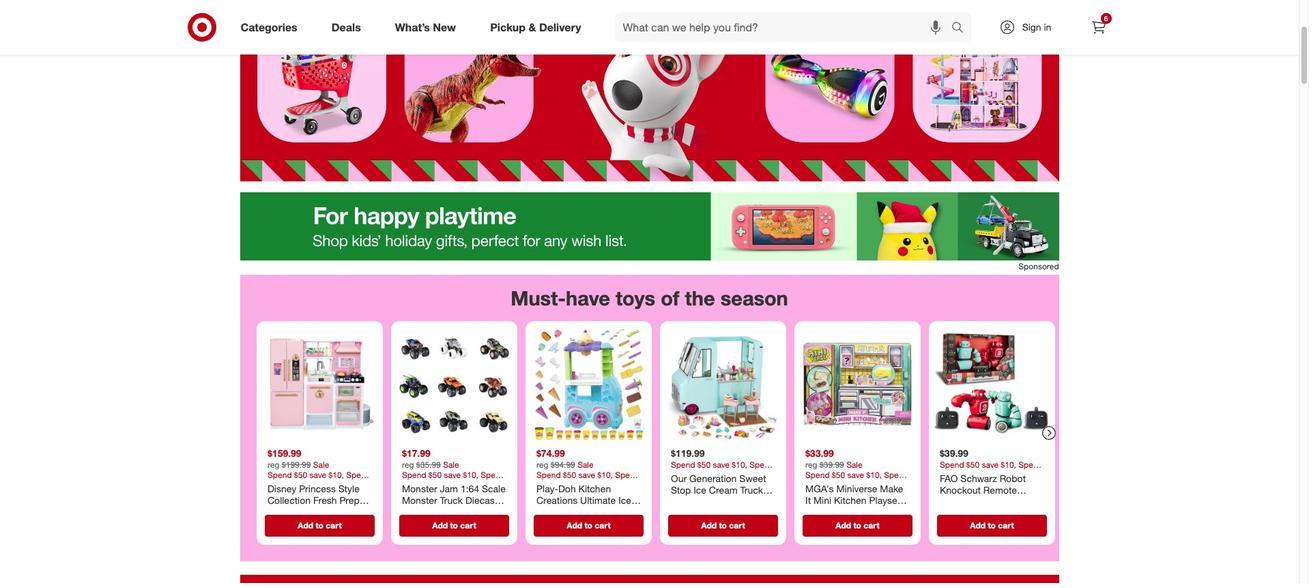 Task type: vqa. For each thing, say whether or not it's contained in the screenshot.
have
yes



Task type: describe. For each thing, give the bounding box(es) containing it.
doh
[[558, 483, 576, 495]]

add for with
[[701, 521, 717, 531]]

add to cart for boxing
[[970, 521, 1014, 531]]

our
[[671, 473, 687, 485]]

reg for $74.99
[[536, 460, 548, 470]]

mga's miniverse make it mini kitchen playset with uv light image
[[800, 327, 915, 443]]

9pk
[[402, 507, 418, 519]]

reg for $33.99
[[805, 460, 817, 470]]

18"
[[755, 497, 770, 509]]

mga's miniverse make it mini kitchen playset with uv light
[[805, 483, 903, 519]]

$119.99
[[671, 448, 705, 460]]

jam
[[440, 483, 458, 495]]

-
[[695, 509, 698, 521]]

sweet
[[739, 473, 766, 485]]

knockout
[[940, 485, 981, 497]]

to for gourmet
[[315, 521, 323, 531]]

remote
[[983, 485, 1017, 497]]

1:64
[[460, 483, 479, 495]]

delivery
[[539, 20, 581, 34]]

What can we help you find? suggestions appear below search field
[[615, 12, 955, 42]]

carousel region
[[240, 275, 1059, 575]]

prep
[[339, 495, 359, 507]]

new
[[433, 20, 456, 34]]

sale for $17.99
[[443, 460, 459, 470]]

in
[[1044, 21, 1052, 33]]

sale for $74.99
[[577, 460, 593, 470]]

search
[[945, 22, 978, 35]]

creations
[[536, 495, 577, 507]]

$33.99 reg $39.99 sale
[[805, 448, 862, 470]]

disney princess style collection fresh prep gourmet kitchen
[[267, 483, 359, 519]]

kitchen inside the mga's miniverse make it mini kitchen playset with uv light
[[834, 495, 867, 507]]

categories link
[[229, 12, 315, 42]]

for
[[741, 497, 753, 509]]

$159.99
[[267, 448, 301, 460]]

add to cart for truck
[[701, 521, 745, 531]]

cart for prep
[[326, 521, 342, 531]]

sign in
[[1023, 21, 1052, 33]]

6 link
[[1084, 12, 1114, 42]]

add to cart for playset
[[836, 521, 880, 531]]

add for kitchen
[[298, 521, 313, 531]]

sale for $159.99
[[313, 460, 329, 470]]

cream inside the "play-doh kitchen creations ultimate ice cream toy truck playset"
[[536, 507, 565, 519]]

target deal of the day image
[[240, 575, 1059, 584]]

playset inside the mga's miniverse make it mini kitchen playset with uv light
[[869, 495, 900, 507]]

add to cart button for diecast
[[399, 515, 509, 537]]

play-
[[536, 483, 558, 495]]

1 horizontal spatial $39.99
[[940, 448, 969, 460]]

of
[[661, 286, 680, 311]]

add for with
[[836, 521, 851, 531]]

our generation sweet stop ice cream truck with electronics for 18" dolls - light blue image
[[665, 327, 781, 443]]

sign in link
[[988, 12, 1073, 42]]

to for cream
[[584, 521, 592, 531]]

must-
[[511, 286, 566, 311]]

$33.99
[[805, 448, 834, 460]]

add for toy
[[567, 521, 582, 531]]

ice inside our generation sweet stop ice cream truck with electronics for 18" dolls - light blue
[[694, 485, 706, 497]]

pickup & delivery link
[[479, 12, 599, 42]]

play-doh kitchen creations ultimate ice cream toy truck playset image
[[531, 327, 646, 443]]

add to cart for gourmet
[[298, 521, 342, 531]]

playset inside the "play-doh kitchen creations ultimate ice cream toy truck playset"
[[536, 519, 568, 531]]

blue
[[725, 509, 744, 521]]

reg for $159.99
[[267, 460, 279, 470]]

$159.99 reg $199.99 sale
[[267, 448, 329, 470]]

mini
[[814, 495, 831, 507]]

deals link
[[320, 12, 378, 42]]

to for playset
[[853, 521, 861, 531]]

sign
[[1023, 21, 1042, 33]]

ultimate
[[580, 495, 616, 507]]

diecast
[[465, 495, 498, 507]]

generation
[[689, 473, 737, 485]]

light inside our generation sweet stop ice cream truck with electronics for 18" dolls - light blue
[[701, 509, 722, 521]]

to for boxing
[[988, 521, 996, 531]]



Task type: locate. For each thing, give the bounding box(es) containing it.
add
[[298, 521, 313, 531], [432, 521, 448, 531], [567, 521, 582, 531], [701, 521, 717, 531], [836, 521, 851, 531], [970, 521, 986, 531]]

$39.99 up fao
[[940, 448, 969, 460]]

4 reg from the left
[[805, 460, 817, 470]]

reg inside $74.99 reg $94.99 sale
[[536, 460, 548, 470]]

light right uv
[[842, 507, 864, 519]]

fao schwarz robot knockout remote control boxing set image
[[934, 327, 1050, 443]]

set
[[1006, 497, 1021, 509]]

0 horizontal spatial truck
[[440, 495, 463, 507]]

$17.99 reg $35.99 sale
[[402, 448, 459, 470]]

2 add from the left
[[432, 521, 448, 531]]

light
[[842, 507, 864, 519], [701, 509, 722, 521]]

collection
[[267, 495, 310, 507]]

add to cart button
[[265, 515, 375, 537], [399, 515, 509, 537], [534, 515, 644, 537], [668, 515, 778, 537], [803, 515, 913, 537], [937, 515, 1047, 537]]

1 horizontal spatial kitchen
[[578, 483, 611, 495]]

5 cart from the left
[[864, 521, 880, 531]]

truck down jam
[[440, 495, 463, 507]]

playset
[[869, 495, 900, 507], [536, 519, 568, 531]]

uv
[[827, 507, 840, 519]]

cart for ice
[[595, 521, 611, 531]]

kitchen down fresh
[[308, 507, 340, 519]]

control
[[940, 497, 971, 509]]

light inside the mga's miniverse make it mini kitchen playset with uv light
[[842, 507, 864, 519]]

$199.99
[[282, 460, 311, 470]]

6
[[1105, 14, 1108, 23]]

0 horizontal spatial ice
[[618, 495, 631, 507]]

reg down '$17.99'
[[402, 460, 414, 470]]

cart for truck
[[460, 521, 476, 531]]

4 cart from the left
[[729, 521, 745, 531]]

0 horizontal spatial cream
[[536, 507, 565, 519]]

add down toy
[[567, 521, 582, 531]]

fao schwarz robot knockout remote control boxing set
[[940, 473, 1026, 509]]

reg inside $159.99 reg $199.99 sale
[[267, 460, 279, 470]]

kitchen
[[578, 483, 611, 495], [834, 495, 867, 507], [308, 507, 340, 519]]

make
[[880, 483, 903, 495]]

ice down generation
[[694, 485, 706, 497]]

play-doh kitchen creations ultimate ice cream toy truck playset
[[536, 483, 631, 531]]

sale inside $159.99 reg $199.99 sale
[[313, 460, 329, 470]]

add to cart button for gourmet
[[265, 515, 375, 537]]

reg inside $33.99 reg $39.99 sale
[[805, 460, 817, 470]]

add to cart down boxing
[[970, 521, 1014, 531]]

add to cart button for cream
[[534, 515, 644, 537]]

0 vertical spatial cream
[[709, 485, 738, 497]]

electronics
[[691, 497, 739, 509]]

cart for control
[[998, 521, 1014, 531]]

2 to from the left
[[450, 521, 458, 531]]

1 sale from the left
[[313, 460, 329, 470]]

cart
[[326, 521, 342, 531], [460, 521, 476, 531], [595, 521, 611, 531], [729, 521, 745, 531], [864, 521, 880, 531], [998, 521, 1014, 531]]

add to cart down blue
[[701, 521, 745, 531]]

1 horizontal spatial cream
[[709, 485, 738, 497]]

add to cart button down diecast
[[399, 515, 509, 537]]

light down electronics
[[701, 509, 722, 521]]

boxing
[[974, 497, 1004, 509]]

to down ultimate
[[584, 521, 592, 531]]

to down the mga's miniverse make it mini kitchen playset with uv light
[[853, 521, 861, 531]]

monster jam 1:64 scale monster truck diecast 9pk image
[[396, 327, 512, 443]]

add to cart
[[298, 521, 342, 531], [432, 521, 476, 531], [567, 521, 611, 531], [701, 521, 745, 531], [836, 521, 880, 531], [970, 521, 1014, 531]]

cream inside our generation sweet stop ice cream truck with electronics for 18" dolls - light blue
[[709, 485, 738, 497]]

sale up miniverse in the right bottom of the page
[[846, 460, 862, 470]]

add down electronics
[[701, 521, 717, 531]]

1 cart from the left
[[326, 521, 342, 531]]

1 horizontal spatial truck
[[585, 507, 607, 519]]

truck inside the "play-doh kitchen creations ultimate ice cream toy truck playset"
[[585, 507, 607, 519]]

toys
[[616, 286, 656, 311]]

5 to from the left
[[853, 521, 861, 531]]

add down uv
[[836, 521, 851, 531]]

$74.99
[[536, 448, 565, 460]]

sale inside $33.99 reg $39.99 sale
[[846, 460, 862, 470]]

playset down make on the bottom right
[[869, 495, 900, 507]]

1 add to cart button from the left
[[265, 515, 375, 537]]

3 to from the left
[[584, 521, 592, 531]]

$74.99 reg $94.99 sale
[[536, 448, 593, 470]]

have
[[566, 286, 610, 311]]

truck
[[740, 485, 763, 497], [440, 495, 463, 507], [585, 507, 607, 519]]

2 monster from the top
[[402, 495, 437, 507]]

2 add to cart from the left
[[432, 521, 476, 531]]

3 reg from the left
[[536, 460, 548, 470]]

cart for kitchen
[[864, 521, 880, 531]]

kitchen up ultimate
[[578, 483, 611, 495]]

search button
[[945, 12, 978, 45]]

6 cart from the left
[[998, 521, 1014, 531]]

cream up electronics
[[709, 485, 738, 497]]

dolls
[[671, 509, 692, 521]]

add to cart for cream
[[567, 521, 611, 531]]

add for set
[[970, 521, 986, 531]]

cart down fresh
[[326, 521, 342, 531]]

kitchen inside disney princess style collection fresh prep gourmet kitchen
[[308, 507, 340, 519]]

fao
[[940, 473, 958, 485]]

the
[[685, 286, 715, 311]]

0 horizontal spatial $39.99
[[820, 460, 844, 470]]

add to cart for diecast
[[432, 521, 476, 531]]

4 add from the left
[[701, 521, 717, 531]]

add to cart button for playset
[[803, 515, 913, 537]]

$94.99
[[551, 460, 575, 470]]

kitchen inside the "play-doh kitchen creations ultimate ice cream toy truck playset"
[[578, 483, 611, 495]]

reg down $74.99
[[536, 460, 548, 470]]

reg for $17.99
[[402, 460, 414, 470]]

5 add to cart from the left
[[836, 521, 880, 531]]

princess
[[299, 483, 336, 495]]

2 horizontal spatial truck
[[740, 485, 763, 497]]

schwarz
[[961, 473, 997, 485]]

add to cart down fresh
[[298, 521, 342, 531]]

cart down set
[[998, 521, 1014, 531]]

4 sale from the left
[[846, 460, 862, 470]]

what's new link
[[384, 12, 473, 42]]

categories
[[241, 20, 298, 34]]

kitchen down miniverse in the right bottom of the page
[[834, 495, 867, 507]]

what's new
[[395, 20, 456, 34]]

cream down 'creations'
[[536, 507, 565, 519]]

sale right $35.99
[[443, 460, 459, 470]]

toy
[[568, 507, 582, 519]]

to down boxing
[[988, 521, 996, 531]]

add to cart button for boxing
[[937, 515, 1047, 537]]

4 add to cart button from the left
[[668, 515, 778, 537]]

4 add to cart from the left
[[701, 521, 745, 531]]

add down boxing
[[970, 521, 986, 531]]

0 horizontal spatial kitchen
[[308, 507, 340, 519]]

sale inside $74.99 reg $94.99 sale
[[577, 460, 593, 470]]

add to cart button for truck
[[668, 515, 778, 537]]

it
[[805, 495, 811, 507]]

what's
[[395, 20, 430, 34]]

with
[[805, 507, 824, 519]]

1 to from the left
[[315, 521, 323, 531]]

sale up princess
[[313, 460, 329, 470]]

disney princess style collection fresh prep gourmet kitchen image
[[262, 327, 377, 443]]

season
[[721, 286, 788, 311]]

pickup & delivery
[[490, 20, 581, 34]]

2 reg from the left
[[402, 460, 414, 470]]

3 sale from the left
[[577, 460, 593, 470]]

with
[[671, 497, 689, 509]]

gourmet
[[267, 507, 305, 519]]

2 sale from the left
[[443, 460, 459, 470]]

1 add to cart from the left
[[298, 521, 342, 531]]

6 add from the left
[[970, 521, 986, 531]]

scale
[[482, 483, 506, 495]]

add down gourmet
[[298, 521, 313, 531]]

to for truck
[[719, 521, 727, 531]]

add to cart button down boxing
[[937, 515, 1047, 537]]

sponsored
[[1019, 261, 1059, 272]]

0 vertical spatial monster
[[402, 483, 437, 495]]

5 add to cart button from the left
[[803, 515, 913, 537]]

truck down ultimate
[[585, 507, 607, 519]]

robot
[[1000, 473, 1026, 485]]

cart down ultimate
[[595, 521, 611, 531]]

1 horizontal spatial ice
[[694, 485, 706, 497]]

sale inside the $17.99 reg $35.99 sale
[[443, 460, 459, 470]]

to down blue
[[719, 521, 727, 531]]

1 horizontal spatial playset
[[869, 495, 900, 507]]

reg inside the $17.99 reg $35.99 sale
[[402, 460, 414, 470]]

add to cart down toy
[[567, 521, 611, 531]]

add to cart button down fresh
[[265, 515, 375, 537]]

1 reg from the left
[[267, 460, 279, 470]]

2 add to cart button from the left
[[399, 515, 509, 537]]

to
[[315, 521, 323, 531], [450, 521, 458, 531], [584, 521, 592, 531], [719, 521, 727, 531], [853, 521, 861, 531], [988, 521, 996, 531]]

1 vertical spatial playset
[[536, 519, 568, 531]]

1 horizontal spatial light
[[842, 507, 864, 519]]

monster
[[402, 483, 437, 495], [402, 495, 437, 507]]

3 cart from the left
[[595, 521, 611, 531]]

style
[[338, 483, 359, 495]]

add to cart down the mga's miniverse make it mini kitchen playset with uv light
[[836, 521, 880, 531]]

$17.99
[[402, 448, 430, 460]]

cart down diecast
[[460, 521, 476, 531]]

playset down 'creations'
[[536, 519, 568, 531]]

our generation sweet stop ice cream truck with electronics for 18" dolls - light blue
[[671, 473, 770, 521]]

ice right ultimate
[[618, 495, 631, 507]]

$39.99 inside $33.99 reg $39.99 sale
[[820, 460, 844, 470]]

1 add from the left
[[298, 521, 313, 531]]

pickup
[[490, 20, 526, 34]]

add to cart button down electronics
[[668, 515, 778, 537]]

miniverse
[[836, 483, 877, 495]]

to for diecast
[[450, 521, 458, 531]]

ice inside the "play-doh kitchen creations ultimate ice cream toy truck playset"
[[618, 495, 631, 507]]

2 cart from the left
[[460, 521, 476, 531]]

fresh
[[313, 495, 337, 507]]

&
[[529, 20, 536, 34]]

sale right $94.99
[[577, 460, 593, 470]]

reg down $33.99
[[805, 460, 817, 470]]

3 add to cart from the left
[[567, 521, 611, 531]]

monster down $35.99
[[402, 483, 437, 495]]

to down fresh
[[315, 521, 323, 531]]

must-have toys of the season
[[511, 286, 788, 311]]

6 add to cart button from the left
[[937, 515, 1047, 537]]

advertisement region
[[240, 193, 1059, 261]]

reg down $159.99
[[267, 460, 279, 470]]

sale for $33.99
[[846, 460, 862, 470]]

1 monster from the top
[[402, 483, 437, 495]]

sale
[[313, 460, 329, 470], [443, 460, 459, 470], [577, 460, 593, 470], [846, 460, 862, 470]]

$39.99 down $33.99
[[820, 460, 844, 470]]

reg
[[267, 460, 279, 470], [402, 460, 414, 470], [536, 460, 548, 470], [805, 460, 817, 470]]

disney
[[267, 483, 296, 495]]

1 vertical spatial monster
[[402, 495, 437, 507]]

3 add to cart button from the left
[[534, 515, 644, 537]]

5 add from the left
[[836, 521, 851, 531]]

truck down sweet
[[740, 485, 763, 497]]

4 to from the left
[[719, 521, 727, 531]]

mga's
[[805, 483, 834, 495]]

truck inside our generation sweet stop ice cream truck with electronics for 18" dolls - light blue
[[740, 485, 763, 497]]

$35.99
[[416, 460, 441, 470]]

ice
[[694, 485, 706, 497], [618, 495, 631, 507]]

add down 'monster jam 1:64 scale monster truck diecast 9pk' at the left bottom of page
[[432, 521, 448, 531]]

to down 'monster jam 1:64 scale monster truck diecast 9pk' at the left bottom of page
[[450, 521, 458, 531]]

0 horizontal spatial playset
[[536, 519, 568, 531]]

truck inside 'monster jam 1:64 scale monster truck diecast 9pk'
[[440, 495, 463, 507]]

1 vertical spatial cream
[[536, 507, 565, 519]]

add to cart button down ultimate
[[534, 515, 644, 537]]

3 add from the left
[[567, 521, 582, 531]]

monster up 9pk
[[402, 495, 437, 507]]

cream
[[709, 485, 738, 497], [536, 507, 565, 519]]

6 add to cart from the left
[[970, 521, 1014, 531]]

2 horizontal spatial kitchen
[[834, 495, 867, 507]]

0 vertical spatial playset
[[869, 495, 900, 507]]

add to cart down 'monster jam 1:64 scale monster truck diecast 9pk' at the left bottom of page
[[432, 521, 476, 531]]

add to cart button down miniverse in the right bottom of the page
[[803, 515, 913, 537]]

0 horizontal spatial light
[[701, 509, 722, 521]]

6 to from the left
[[988, 521, 996, 531]]

cart for cream
[[729, 521, 745, 531]]

$39.99
[[940, 448, 969, 460], [820, 460, 844, 470]]

deals
[[332, 20, 361, 34]]

stop
[[671, 485, 691, 497]]

add for 9pk
[[432, 521, 448, 531]]

cart down blue
[[729, 521, 745, 531]]

cart down the mga's miniverse make it mini kitchen playset with uv light
[[864, 521, 880, 531]]

monster jam 1:64 scale monster truck diecast 9pk
[[402, 483, 506, 519]]



